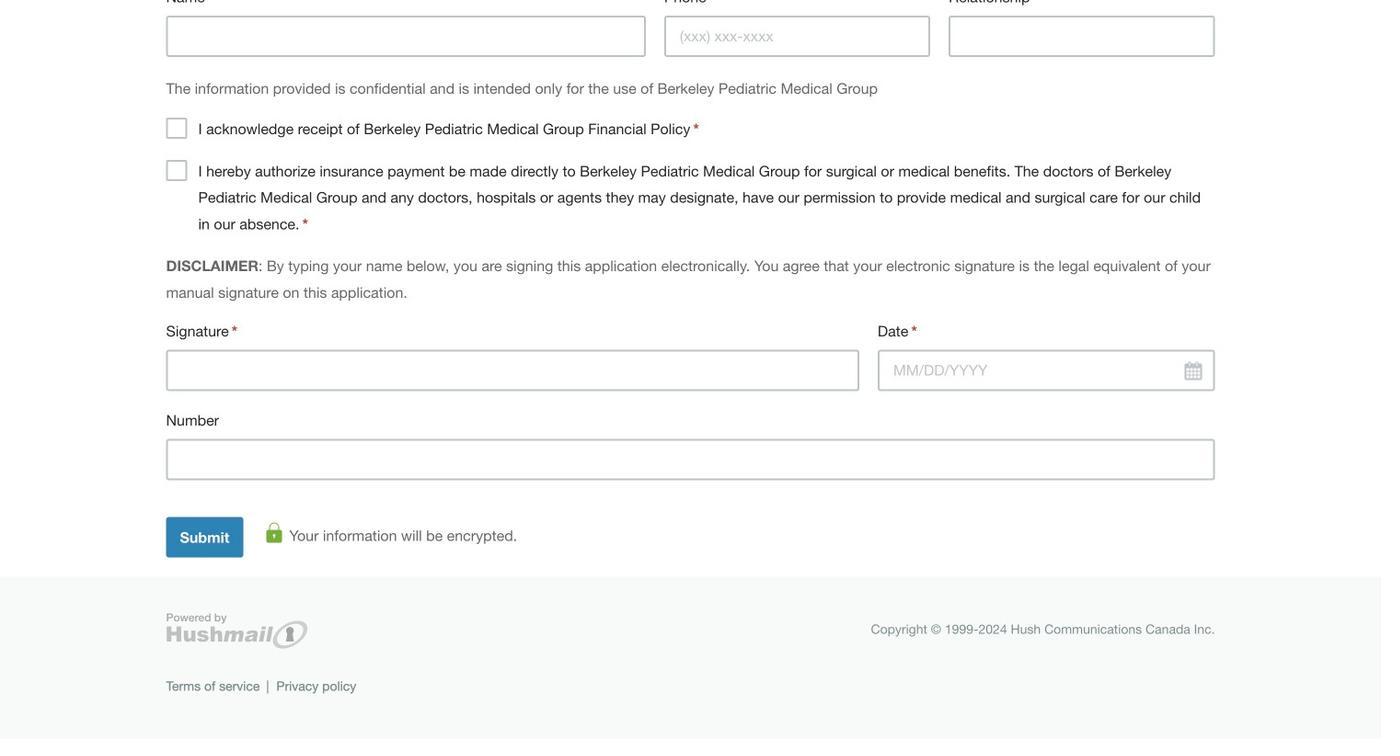 Task type: describe. For each thing, give the bounding box(es) containing it.
MM/DD/YYYY text field
[[878, 350, 1215, 391]]



Task type: locate. For each thing, give the bounding box(es) containing it.
(xxx) xxx-xxxx number field
[[664, 16, 930, 57]]

None submit
[[166, 517, 243, 558]]

None text field
[[166, 16, 646, 57], [949, 16, 1215, 57], [166, 350, 859, 391], [166, 16, 646, 57], [949, 16, 1215, 57], [166, 350, 859, 391]]

None number field
[[166, 439, 1215, 481]]



Task type: vqa. For each thing, say whether or not it's contained in the screenshot.
MM/DD/YYYY 'TEXT FIELD' to the left
no



